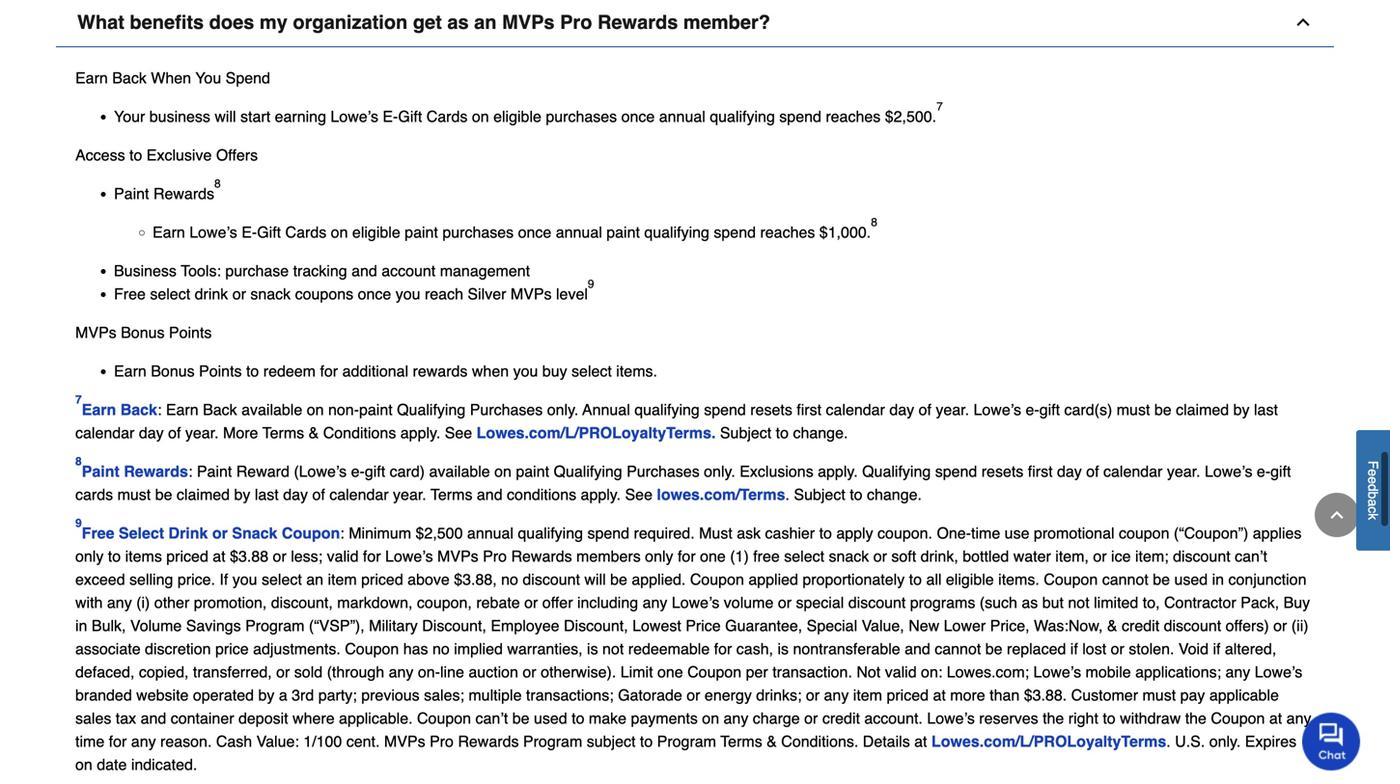Task type: locate. For each thing, give the bounding box(es) containing it.
lowe's up tools:
[[189, 223, 237, 241]]

2 horizontal spatial e-
[[1257, 463, 1270, 480]]

program
[[245, 617, 305, 635], [523, 733, 582, 751], [657, 733, 716, 751]]

points up more
[[199, 362, 242, 380]]

1 horizontal spatial as
[[1022, 594, 1038, 612]]

free inside business tools: purchase tracking and account management free select drink or snack coupons once you reach silver mvps level 9
[[114, 285, 146, 303]]

earn up 8 paint rewards
[[82, 401, 116, 419]]

branded
[[75, 687, 132, 704]]

0 horizontal spatial available
[[241, 401, 302, 419]]

0 vertical spatial an
[[474, 11, 497, 33]]

0 vertical spatial no
[[501, 571, 518, 589]]

cards inside 'your business will start earning lowe's e-gift cards on eligible purchases once annual qualifying spend reaches $2,500. 7'
[[426, 107, 468, 125]]

lowes.com/terms
[[657, 486, 785, 504]]

0 vertical spatial 8
[[214, 177, 221, 191]]

only. right u.s.
[[1209, 733, 1241, 751]]

0 vertical spatial first
[[797, 401, 822, 419]]

back inside : earn back available on non-paint qualifying purchases only. annual qualifying spend resets first calendar day of year. lowe's e-gift card(s) must be claimed by last calendar day of year. more terms & conditions apply. see
[[203, 401, 237, 419]]

silver
[[468, 285, 506, 303]]

0 horizontal spatial cards
[[285, 223, 326, 241]]

business
[[149, 107, 210, 125]]

7 earn back
[[75, 393, 157, 419]]

subject up cashier
[[794, 486, 845, 504]]

1 vertical spatial item
[[853, 687, 882, 704]]

paint inside 8 paint rewards
[[82, 463, 120, 480]]

1 horizontal spatial annual
[[556, 223, 602, 241]]

snack
[[232, 524, 277, 542]]

discount, down including
[[564, 617, 628, 635]]

: inside : minimum $2,500 annual qualifying spend required. must ask cashier to apply coupon. one-time use promotional coupon ("coupon") applies only to items priced at $3.88 or less; valid for lowe's mvps pro rewards members only for one (1) free select snack or soft drink, bottled water item, or ice item; discount can't exceed selling price. if you select an item priced above $3.88, no discount will be applied. coupon applied proportionately to all eligible items. coupon cannot be used in conjunction with any (i) other promotion, discount, markdown, coupon, rebate or offer including any lowe's volume or special discount programs (such as but not limited to, contractor pack, buy in bulk, volume savings program ("vsp"), military discount, employee discount, lowest price guarantee, special value, new lower price, was:now, & credit discount offers) or (ii) associate discretion price adjustments. coupon has no implied warranties, is not redeemable for cash, is nontransferable and cannot be replaced if lost or stolen. void if altered, defaced, copied, transferred, or sold (through any on-line auction or otherwise). limit one coupon per transaction. not valid on: lowes.com; lowe's mobile applications; any lowe's branded website operated by a 3rd party; previous sales; multiple transactions; gatorade or energy drinks; or any item priced at more than $3.88. customer must pay applicable sales tax and container deposit where applicable. coupon can't be used to make payments on any charge or credit account. lowe's reserves the right to withdraw the coupon at any time for any reason. cash value: 1/100 cent. mvps pro rewards program subject to program terms & conditions. details at
[[340, 524, 344, 542]]

resets up use
[[981, 463, 1023, 480]]

in down with
[[75, 617, 87, 635]]

0 horizontal spatial if
[[1070, 640, 1078, 658]]

rewards inside button
[[598, 11, 678, 33]]

1 horizontal spatial only
[[645, 548, 673, 565]]

one down redeemable
[[657, 663, 683, 681]]

0 horizontal spatial an
[[306, 571, 323, 589]]

0 horizontal spatial apply.
[[400, 424, 440, 442]]

minimum
[[349, 524, 411, 542]]

0 horizontal spatial used
[[534, 710, 567, 728]]

cash,
[[736, 640, 773, 658]]

earn inside 7 earn back
[[82, 401, 116, 419]]

1 horizontal spatial cards
[[426, 107, 468, 125]]

1 vertical spatial priced
[[361, 571, 403, 589]]

snack
[[250, 285, 291, 303], [829, 548, 869, 565]]

must inside : paint reward (lowe's e-gift card) available on paint qualifying purchases only. exclusions apply. qualifying spend resets first day of calendar year. lowe's e-gift cards must be claimed by last day of calendar year. terms and conditions apply. see
[[117, 486, 151, 504]]

0 horizontal spatial only
[[75, 548, 104, 565]]

0 horizontal spatial is
[[587, 640, 598, 658]]

annual up level at the top left of the page
[[556, 223, 602, 241]]

8 inside earn lowe's e-gift cards on eligible paint purchases once annual paint qualifying spend reaches $1,000. 8
[[871, 216, 877, 229]]

2 vertical spatial apply.
[[581, 486, 621, 504]]

change.
[[793, 424, 848, 442], [867, 486, 922, 504]]

chevron up image
[[1293, 12, 1313, 32], [1327, 506, 1347, 525]]

earn down the paint rewards 8
[[153, 223, 185, 241]]

1 vertical spatial see
[[625, 486, 653, 504]]

one
[[700, 548, 726, 565], [657, 663, 683, 681]]

gift inside : earn back available on non-paint qualifying purchases only. annual qualifying spend resets first calendar day of year. lowe's e-gift card(s) must be claimed by last calendar day of year. more terms & conditions apply. see
[[1039, 401, 1060, 419]]

lowe's up $3.88.
[[1033, 663, 1081, 681]]

1 horizontal spatial an
[[474, 11, 497, 33]]

time down sales
[[75, 733, 104, 751]]

credit up conditions.
[[822, 710, 860, 728]]

earn inside earn lowe's e-gift cards on eligible paint purchases once annual paint qualifying spend reaches $1,000. 8
[[153, 223, 185, 241]]

limit
[[620, 663, 653, 681]]

0 horizontal spatial priced
[[166, 548, 208, 565]]

redeemable
[[628, 640, 710, 658]]

9 inside 9 free select drink or snack coupon
[[75, 517, 82, 530]]

reaches inside earn lowe's e-gift cards on eligible paint purchases once annual paint qualifying spend reaches $1,000. 8
[[760, 223, 815, 241]]

purchases down lowes.com/l/proloyaltyterms. subject to change.
[[627, 463, 700, 480]]

0 vertical spatial see
[[445, 424, 472, 442]]

subject up 'exclusions'
[[720, 424, 771, 442]]

defaced,
[[75, 663, 135, 681]]

e- up 'applies'
[[1257, 463, 1270, 480]]

1 vertical spatial only.
[[704, 463, 735, 480]]

paint inside : paint reward (lowe's e-gift card) available on paint qualifying purchases only. exclusions apply. qualifying spend resets first day of calendar year. lowe's e-gift cards must be claimed by last day of calendar year. terms and conditions apply. see
[[197, 463, 232, 480]]

rewards inside the paint rewards 8
[[153, 185, 214, 202]]

bonus for mvps
[[121, 324, 165, 341]]

any up the "applicable"
[[1225, 663, 1250, 681]]

2 discount, from the left
[[564, 617, 628, 635]]

back up your
[[112, 69, 147, 87]]

bonus down the business
[[121, 324, 165, 341]]

0 horizontal spatial purchases
[[442, 223, 514, 241]]

1 horizontal spatial no
[[501, 571, 518, 589]]

apply. up lowes.com/terms . subject to change.
[[818, 463, 858, 480]]

1 horizontal spatial reaches
[[826, 107, 881, 125]]

paint down access
[[114, 185, 149, 202]]

7 inside 7 earn back
[[75, 393, 82, 407]]

1 horizontal spatial apply.
[[581, 486, 621, 504]]

as inside button
[[447, 11, 469, 33]]

back inside 7 earn back
[[120, 401, 157, 419]]

terms right more
[[262, 424, 304, 442]]

1 vertical spatial in
[[75, 617, 87, 635]]

as left "but"
[[1022, 594, 1038, 612]]

0 vertical spatial purchases
[[546, 107, 617, 125]]

first up 'exclusions'
[[797, 401, 822, 419]]

paint rewards 8
[[114, 177, 221, 202]]

: up 8 paint rewards
[[157, 401, 162, 419]]

on
[[472, 107, 489, 125], [331, 223, 348, 241], [307, 401, 324, 419], [494, 463, 512, 480], [702, 710, 719, 728], [75, 756, 92, 774]]

gift left "card)"
[[365, 463, 385, 480]]

select
[[150, 285, 190, 303], [571, 362, 612, 380], [784, 548, 824, 565], [262, 571, 302, 589]]

1 horizontal spatial :
[[188, 463, 192, 480]]

1 horizontal spatial chevron up image
[[1327, 506, 1347, 525]]

1 horizontal spatial one
[[700, 548, 726, 565]]

once
[[621, 107, 655, 125], [518, 223, 551, 241], [358, 285, 391, 303]]

2 horizontal spatial you
[[513, 362, 538, 380]]

see down 'rewards'
[[445, 424, 472, 442]]

qualifying inside : earn back available on non-paint qualifying purchases only. annual qualifying spend resets first calendar day of year. lowe's e-gift card(s) must be claimed by last calendar day of year. more terms & conditions apply. see
[[397, 401, 466, 419]]

1 vertical spatial chevron up image
[[1327, 506, 1347, 525]]

the up lowes.com/l/proloyaltyterms link
[[1043, 710, 1064, 728]]

you right if at bottom left
[[232, 571, 257, 589]]

first up use
[[1028, 463, 1053, 480]]

u.s.
[[1175, 733, 1205, 751]]

1 vertical spatial annual
[[556, 223, 602, 241]]

program down payments
[[657, 733, 716, 751]]

drinks;
[[756, 687, 802, 704]]

2 horizontal spatial &
[[1107, 617, 1117, 635]]

1 horizontal spatial a
[[1365, 499, 1381, 507]]

1 horizontal spatial last
[[1254, 401, 1278, 419]]

contractor
[[1164, 594, 1236, 612]]

must
[[699, 524, 732, 542]]

bonus down mvps bonus points
[[151, 362, 195, 380]]

. u.s. only. expires on date indicated.
[[75, 733, 1297, 774]]

resets
[[750, 401, 792, 419], [981, 463, 1023, 480]]

1 horizontal spatial gift
[[398, 107, 422, 125]]

credit
[[1122, 617, 1159, 635], [822, 710, 860, 728]]

promotion,
[[194, 594, 267, 612]]

annual inside earn lowe's e-gift cards on eligible paint purchases once annual paint qualifying spend reaches $1,000. 8
[[556, 223, 602, 241]]

e up d
[[1365, 469, 1381, 477]]

gift up 'applies'
[[1270, 463, 1291, 480]]

charge
[[753, 710, 800, 728]]

gift down what benefits does my organization get as an mvps pro rewards member?
[[398, 107, 422, 125]]

2 horizontal spatial terms
[[720, 733, 762, 751]]

lowe's down altered,
[[1255, 663, 1302, 681]]

conditions
[[507, 486, 576, 504]]

0 horizontal spatial one
[[657, 663, 683, 681]]

of
[[919, 401, 931, 419], [168, 424, 181, 442], [1086, 463, 1099, 480], [312, 486, 325, 504]]

earn up 7 earn back
[[114, 362, 147, 380]]

free
[[114, 285, 146, 303], [82, 524, 114, 542]]

0 vertical spatial you
[[395, 285, 420, 303]]

0 vertical spatial terms
[[262, 424, 304, 442]]

volume
[[130, 617, 182, 635]]

paint
[[114, 185, 149, 202], [82, 463, 120, 480], [197, 463, 232, 480]]

otherwise).
[[541, 663, 616, 681]]

8 inside 8 paint rewards
[[75, 455, 82, 469]]

2 if from the left
[[1213, 640, 1221, 658]]

1 vertical spatial terms
[[431, 486, 472, 504]]

will left "start"
[[215, 107, 236, 125]]

can't down multiple
[[475, 710, 508, 728]]

a inside button
[[1365, 499, 1381, 507]]

claimed inside : earn back available on non-paint qualifying purchases only. annual qualifying spend resets first calendar day of year. lowe's e-gift card(s) must be claimed by last calendar day of year. more terms & conditions apply. see
[[1176, 401, 1229, 419]]

eligible inside : minimum $2,500 annual qualifying spend required. must ask cashier to apply coupon. one-time use promotional coupon ("coupon") applies only to items priced at $3.88 or less; valid for lowe's mvps pro rewards members only for one (1) free select snack or soft drink, bottled water item, or ice item; discount can't exceed selling price. if you select an item priced above $3.88, no discount will be applied. coupon applied proportionately to all eligible items. coupon cannot be used in conjunction with any (i) other promotion, discount, markdown, coupon, rebate or offer including any lowe's volume or special discount programs (such as but not limited to, contractor pack, buy in bulk, volume savings program ("vsp"), military discount, employee discount, lowest price guarantee, special value, new lower price, was:now, & credit discount offers) or (ii) associate discretion price adjustments. coupon has no implied warranties, is not redeemable for cash, is nontransferable and cannot be replaced if lost or stolen. void if altered, defaced, copied, transferred, or sold (through any on-line auction or otherwise). limit one coupon per transaction. not valid on: lowes.com; lowe's mobile applications; any lowe's branded website operated by a 3rd party; previous sales; multiple transactions; gatorade or energy drinks; or any item priced at more than $3.88. customer must pay applicable sales tax and container deposit where applicable. coupon can't be used to make payments on any charge or credit account. lowe's reserves the right to withdraw the coupon at any time for any reason. cash value: 1/100 cent. mvps pro rewards program subject to program terms & conditions. details at
[[946, 571, 994, 589]]

you inside : minimum $2,500 annual qualifying spend required. must ask cashier to apply coupon. one-time use promotional coupon ("coupon") applies only to items priced at $3.88 or less; valid for lowe's mvps pro rewards members only for one (1) free select snack or soft drink, bottled water item, or ice item; discount can't exceed selling price. if you select an item priced above $3.88, no discount will be applied. coupon applied proportionately to all eligible items. coupon cannot be used in conjunction with any (i) other promotion, discount, markdown, coupon, rebate or offer including any lowe's volume or special discount programs (such as but not limited to, contractor pack, buy in bulk, volume savings program ("vsp"), military discount, employee discount, lowest price guarantee, special value, new lower price, was:now, & credit discount offers) or (ii) associate discretion price adjustments. coupon has no implied warranties, is not redeemable for cash, is nontransferable and cannot be replaced if lost or stolen. void if altered, defaced, copied, transferred, or sold (through any on-line auction or otherwise). limit one coupon per transaction. not valid on: lowes.com; lowe's mobile applications; any lowe's branded website operated by a 3rd party; previous sales; multiple transactions; gatorade or energy drinks; or any item priced at more than $3.88. customer must pay applicable sales tax and container deposit where applicable. coupon can't be used to make payments on any charge or credit account. lowe's reserves the right to withdraw the coupon at any time for any reason. cash value: 1/100 cent. mvps pro rewards program subject to program terms & conditions. details at
[[232, 571, 257, 589]]

2 the from the left
[[1185, 710, 1207, 728]]

pack,
[[1241, 594, 1279, 612]]

earn for earn back when you spend
[[75, 69, 108, 87]]

coupon down the item,
[[1044, 571, 1098, 589]]

cards up tracking
[[285, 223, 326, 241]]

lowes.com/l/proloyaltyterms. link
[[472, 424, 720, 442]]

1 vertical spatial subject
[[794, 486, 845, 504]]

first inside : earn back available on non-paint qualifying purchases only. annual qualifying spend resets first calendar day of year. lowe's e-gift card(s) must be claimed by last calendar day of year. more terms & conditions apply. see
[[797, 401, 822, 419]]

2 horizontal spatial 8
[[871, 216, 877, 229]]

mvps inside business tools: purchase tracking and account management free select drink or snack coupons once you reach silver mvps level 9
[[511, 285, 552, 303]]

1 vertical spatial once
[[518, 223, 551, 241]]

one down must
[[700, 548, 726, 565]]

qualifying inside earn lowe's e-gift cards on eligible paint purchases once annual paint qualifying spend reaches $1,000. 8
[[644, 223, 709, 241]]

must inside : earn back available on non-paint qualifying purchases only. annual qualifying spend resets first calendar day of year. lowe's e-gift card(s) must be claimed by last calendar day of year. more terms & conditions apply. see
[[1117, 401, 1150, 419]]

priced up account.
[[887, 687, 929, 704]]

first
[[797, 401, 822, 419], [1028, 463, 1053, 480]]

reaches left $1,000.
[[760, 223, 815, 241]]

apply. up "card)"
[[400, 424, 440, 442]]

nontransferable
[[793, 640, 900, 658]]

1 horizontal spatial will
[[584, 571, 606, 589]]

on inside the . u.s. only. expires on date indicated.
[[75, 756, 92, 774]]

$1,000.
[[819, 223, 871, 241]]

lowe's down more
[[927, 710, 975, 728]]

0 horizontal spatial you
[[232, 571, 257, 589]]

paint inside : paint reward (lowe's e-gift card) available on paint qualifying purchases only. exclusions apply. qualifying spend resets first day of calendar year. lowe's e-gift cards must be claimed by last day of calendar year. terms and conditions apply. see
[[516, 463, 549, 480]]

lowe's
[[331, 107, 378, 125], [189, 223, 237, 241], [973, 401, 1021, 419], [1205, 463, 1252, 480], [385, 548, 433, 565], [672, 594, 719, 612], [1033, 663, 1081, 681], [1255, 663, 1302, 681], [927, 710, 975, 728]]

purchases inside 'your business will start earning lowe's e-gift cards on eligible purchases once annual qualifying spend reaches $2,500. 7'
[[546, 107, 617, 125]]

at down on:
[[933, 687, 946, 704]]

1 vertical spatial an
[[306, 571, 323, 589]]

1 horizontal spatial valid
[[885, 663, 917, 681]]

to,
[[1143, 594, 1160, 612]]

: for earn back
[[157, 401, 162, 419]]

coupon down sales;
[[417, 710, 471, 728]]

0 vertical spatial one
[[700, 548, 726, 565]]

rewards
[[598, 11, 678, 33], [153, 185, 214, 202], [124, 463, 188, 480], [511, 548, 572, 565], [458, 733, 519, 751]]

lowes.com/l/proloyaltyterms
[[931, 733, 1166, 751]]

rewards left member? at the top of the page
[[598, 11, 678, 33]]

discount up offer
[[523, 571, 580, 589]]

2 e from the top
[[1365, 477, 1381, 484]]

bonus for earn
[[151, 362, 195, 380]]

: inside : paint reward (lowe's e-gift card) available on paint qualifying purchases only. exclusions apply. qualifying spend resets first day of calendar year. lowe's e-gift cards must be claimed by last day of calendar year. terms and conditions apply. see
[[188, 463, 192, 480]]

organization
[[293, 11, 408, 33]]

limited
[[1094, 594, 1138, 612]]

0 vertical spatial priced
[[166, 548, 208, 565]]

must right card(s)
[[1117, 401, 1150, 419]]

employee
[[491, 617, 559, 635]]

2 vertical spatial once
[[358, 285, 391, 303]]

rewards down exclusive
[[153, 185, 214, 202]]

0 horizontal spatial the
[[1043, 710, 1064, 728]]

can't
[[1235, 548, 1267, 565], [475, 710, 508, 728]]

in up contractor
[[1212, 571, 1224, 589]]

use
[[1005, 524, 1029, 542]]

priced
[[166, 548, 208, 565], [361, 571, 403, 589], [887, 687, 929, 704]]

qualifying
[[397, 401, 466, 419], [554, 463, 622, 480], [862, 463, 931, 480]]

for down required.
[[678, 548, 696, 565]]

2 is from the left
[[778, 640, 789, 658]]

used
[[1174, 571, 1208, 589], [534, 710, 567, 728]]

can't up the conjunction
[[1235, 548, 1267, 565]]

claimed inside : paint reward (lowe's e-gift card) available on paint qualifying purchases only. exclusions apply. qualifying spend resets first day of calendar year. lowe's e-gift cards must be claimed by last day of calendar year. terms and conditions apply. see
[[177, 486, 230, 504]]

credit down to,
[[1122, 617, 1159, 635]]

only
[[75, 548, 104, 565], [645, 548, 673, 565]]

items. up annual at the bottom left of the page
[[616, 362, 657, 380]]

apply.
[[400, 424, 440, 442], [818, 463, 858, 480], [581, 486, 621, 504]]

1 vertical spatial pro
[[483, 548, 507, 565]]

snack up proportionately
[[829, 548, 869, 565]]

d
[[1365, 484, 1381, 492]]

website
[[136, 687, 189, 704]]

withdraw
[[1120, 710, 1181, 728]]

0 horizontal spatial by
[[234, 486, 250, 504]]

0 vertical spatial once
[[621, 107, 655, 125]]

line
[[440, 663, 464, 681]]

by inside : minimum $2,500 annual qualifying spend required. must ask cashier to apply coupon. one-time use promotional coupon ("coupon") applies only to items priced at $3.88 or less; valid for lowe's mvps pro rewards members only for one (1) free select snack or soft drink, bottled water item, or ice item; discount can't exceed selling price. if you select an item priced above $3.88, no discount will be applied. coupon applied proportionately to all eligible items. coupon cannot be used in conjunction with any (i) other promotion, discount, markdown, coupon, rebate or offer including any lowe's volume or special discount programs (such as but not limited to, contractor pack, buy in bulk, volume savings program ("vsp"), military discount, employee discount, lowest price guarantee, special value, new lower price, was:now, & credit discount offers) or (ii) associate discretion price adjustments. coupon has no implied warranties, is not redeemable for cash, is nontransferable and cannot be replaced if lost or stolen. void if altered, defaced, copied, transferred, or sold (through any on-line auction or otherwise). limit one coupon per transaction. not valid on: lowes.com; lowe's mobile applications; any lowe's branded website operated by a 3rd party; previous sales; multiple transactions; gatorade or energy drinks; or any item priced at more than $3.88. customer must pay applicable sales tax and container deposit where applicable. coupon can't be used to make payments on any charge or credit account. lowe's reserves the right to withdraw the coupon at any time for any reason. cash value: 1/100 cent. mvps pro rewards program subject to program terms & conditions. details at
[[258, 687, 274, 704]]

& down limited
[[1107, 617, 1117, 635]]

1 vertical spatial resets
[[981, 463, 1023, 480]]

available inside : earn back available on non-paint qualifying purchases only. annual qualifying spend resets first calendar day of year. lowe's e-gift card(s) must be claimed by last calendar day of year. more terms & conditions apply. see
[[241, 401, 302, 419]]

items. down water
[[998, 571, 1039, 589]]

rewards inside 8 paint rewards
[[124, 463, 188, 480]]

1 only from the left
[[75, 548, 104, 565]]

free down the business
[[114, 285, 146, 303]]

snack inside business tools: purchase tracking and account management free select drink or snack coupons once you reach silver mvps level 9
[[250, 285, 291, 303]]

applies
[[1253, 524, 1302, 542]]

more
[[223, 424, 258, 442]]

and
[[351, 262, 377, 280], [477, 486, 503, 504], [905, 640, 930, 658], [141, 710, 166, 728]]

&
[[309, 424, 319, 442], [1107, 617, 1117, 635], [767, 733, 777, 751]]

coupon up energy
[[687, 663, 742, 681]]

1 horizontal spatial claimed
[[1176, 401, 1229, 419]]

earn bonus points to redeem for additional rewards when you buy select items.
[[114, 362, 657, 380]]

0 horizontal spatial a
[[279, 687, 287, 704]]

1 horizontal spatial gift
[[1039, 401, 1060, 419]]

terms down charge
[[720, 733, 762, 751]]

offers
[[216, 146, 258, 164]]

and left "conditions"
[[477, 486, 503, 504]]

2 horizontal spatial pro
[[560, 11, 592, 33]]

1 vertical spatial not
[[602, 640, 624, 658]]

0 vertical spatial as
[[447, 11, 469, 33]]

by inside : earn back available on non-paint qualifying purchases only. annual qualifying spend resets first calendar day of year. lowe's e-gift card(s) must be claimed by last calendar day of year. more terms & conditions apply. see
[[1233, 401, 1250, 419]]

earn for earn lowe's e-gift cards on eligible paint purchases once annual paint qualifying spend reaches $1,000. 8
[[153, 223, 185, 241]]

items. inside : minimum $2,500 annual qualifying spend required. must ask cashier to apply coupon. one-time use promotional coupon ("coupon") applies only to items priced at $3.88 or less; valid for lowe's mvps pro rewards members only for one (1) free select snack or soft drink, bottled water item, or ice item; discount can't exceed selling price. if you select an item priced above $3.88, no discount will be applied. coupon applied proportionately to all eligible items. coupon cannot be used in conjunction with any (i) other promotion, discount, markdown, coupon, rebate or offer including any lowe's volume or special discount programs (such as but not limited to, contractor pack, buy in bulk, volume savings program ("vsp"), military discount, employee discount, lowest price guarantee, special value, new lower price, was:now, & credit discount offers) or (ii) associate discretion price adjustments. coupon has no implied warranties, is not redeemable for cash, is nontransferable and cannot be replaced if lost or stolen. void if altered, defaced, copied, transferred, or sold (through any on-line auction or otherwise). limit one coupon per transaction. not valid on: lowes.com; lowe's mobile applications; any lowe's branded website operated by a 3rd party; previous sales; multiple transactions; gatorade or energy drinks; or any item priced at more than $3.88. customer must pay applicable sales tax and container deposit where applicable. coupon can't be used to make payments on any charge or credit account. lowe's reserves the right to withdraw the coupon at any time for any reason. cash value: 1/100 cent. mvps pro rewards program subject to program terms & conditions. details at
[[998, 571, 1039, 589]]

coupon inside 9 free select drink or snack coupon
[[282, 524, 340, 542]]

lowe's left card(s)
[[973, 401, 1021, 419]]

apply. right "conditions"
[[581, 486, 621, 504]]

1 e from the top
[[1365, 469, 1381, 477]]

1 vertical spatial items.
[[998, 571, 1039, 589]]

1/100
[[303, 733, 342, 751]]

0 horizontal spatial in
[[75, 617, 87, 635]]

promotional
[[1034, 524, 1114, 542]]

items.
[[616, 362, 657, 380], [998, 571, 1039, 589]]

1 vertical spatial 7
[[75, 393, 82, 407]]

earn down what
[[75, 69, 108, 87]]

guarantee,
[[725, 617, 802, 635]]

7 inside 'your business will start earning lowe's e-gift cards on eligible purchases once annual qualifying spend reaches $2,500. 7'
[[936, 100, 943, 113]]

spend inside : earn back available on non-paint qualifying purchases only. annual qualifying spend resets first calendar day of year. lowe's e-gift card(s) must be claimed by last calendar day of year. more terms & conditions apply. see
[[704, 401, 746, 419]]

select inside business tools: purchase tracking and account management free select drink or snack coupons once you reach silver mvps level 9
[[150, 285, 190, 303]]

c
[[1365, 507, 1381, 514]]

once inside 'your business will start earning lowe's e-gift cards on eligible purchases once annual qualifying spend reaches $2,500. 7'
[[621, 107, 655, 125]]

terms up $2,500
[[431, 486, 472, 504]]

available inside : paint reward (lowe's e-gift card) available on paint qualifying purchases only. exclusions apply. qualifying spend resets first day of calendar year. lowe's e-gift cards must be claimed by last day of calendar year. terms and conditions apply. see
[[429, 463, 490, 480]]

1 horizontal spatial 9
[[588, 277, 594, 291]]

earn
[[75, 69, 108, 87], [153, 223, 185, 241], [114, 362, 147, 380], [82, 401, 116, 419], [166, 401, 198, 419]]

0 vertical spatial apply.
[[400, 424, 440, 442]]

1 horizontal spatial &
[[767, 733, 777, 751]]

only. up lowes.com/terms
[[704, 463, 735, 480]]

be down item;
[[1153, 571, 1170, 589]]

9 free select drink or snack coupon
[[75, 517, 340, 542]]

e- left card(s)
[[1026, 401, 1039, 419]]

terms inside : earn back available on non-paint qualifying purchases only. annual qualifying spend resets first calendar day of year. lowe's e-gift card(s) must be claimed by last calendar day of year. more terms & conditions apply. see
[[262, 424, 304, 442]]

right
[[1068, 710, 1098, 728]]

0 horizontal spatial not
[[602, 640, 624, 658]]

cards inside earn lowe's e-gift cards on eligible paint purchases once annual paint qualifying spend reaches $1,000. 8
[[285, 223, 326, 241]]

0 horizontal spatial cannot
[[935, 640, 981, 658]]

e- inside earn lowe's e-gift cards on eligible paint purchases once annual paint qualifying spend reaches $1,000. 8
[[242, 223, 257, 241]]

select right buy
[[571, 362, 612, 380]]

on inside 'your business will start earning lowe's e-gift cards on eligible purchases once annual qualifying spend reaches $2,500. 7'
[[472, 107, 489, 125]]

drink
[[168, 524, 208, 542]]

snack down the 'purchase'
[[250, 285, 291, 303]]

1 horizontal spatial purchases
[[546, 107, 617, 125]]

or
[[232, 285, 246, 303], [212, 524, 228, 542], [273, 548, 286, 565], [873, 548, 887, 565], [1093, 548, 1107, 565], [524, 594, 538, 612], [778, 594, 792, 612], [1273, 617, 1287, 635], [1111, 640, 1124, 658], [276, 663, 290, 681], [523, 663, 536, 681], [687, 687, 700, 704], [806, 687, 820, 704], [804, 710, 818, 728]]

1 vertical spatial cannot
[[935, 640, 981, 658]]

purchases inside : paint reward (lowe's e-gift card) available on paint qualifying purchases only. exclusions apply. qualifying spend resets first day of calendar year. lowe's e-gift cards must be claimed by last day of calendar year. terms and conditions apply. see
[[627, 463, 700, 480]]

to left the apply
[[819, 524, 832, 542]]

all
[[926, 571, 942, 589]]

2 vertical spatial eligible
[[946, 571, 994, 589]]

. inside the . u.s. only. expires on date indicated.
[[1166, 733, 1171, 751]]

by inside : paint reward (lowe's e-gift card) available on paint qualifying purchases only. exclusions apply. qualifying spend resets first day of calendar year. lowe's e-gift cards must be claimed by last day of calendar year. terms and conditions apply. see
[[234, 486, 250, 504]]

1 vertical spatial change.
[[867, 486, 922, 504]]

0 vertical spatial eligible
[[493, 107, 541, 125]]

item down not
[[853, 687, 882, 704]]

must down 8 paint rewards
[[117, 486, 151, 504]]

1 horizontal spatial pro
[[483, 548, 507, 565]]

members
[[576, 548, 641, 565]]

on inside : paint reward (lowe's e-gift card) available on paint qualifying purchases only. exclusions apply. qualifying spend resets first day of calendar year. lowe's e-gift cards must be claimed by last day of calendar year. terms and conditions apply. see
[[494, 463, 512, 480]]

free down cards
[[82, 524, 114, 542]]

2 vertical spatial annual
[[467, 524, 513, 542]]

business tools: purchase tracking and account management free select drink or snack coupons once you reach silver mvps level 9
[[114, 262, 594, 303]]

but
[[1042, 594, 1064, 612]]

mvps up 7 earn back
[[75, 324, 116, 341]]

: left minimum
[[340, 524, 344, 542]]

free
[[753, 548, 780, 565]]

coupon
[[282, 524, 340, 542], [690, 571, 744, 589], [1044, 571, 1098, 589], [345, 640, 399, 658], [687, 663, 742, 681], [417, 710, 471, 728], [1211, 710, 1265, 728]]

1 horizontal spatial 8
[[214, 177, 221, 191]]

1 vertical spatial bonus
[[151, 362, 195, 380]]

on inside : minimum $2,500 annual qualifying spend required. must ask cashier to apply coupon. one-time use promotional coupon ("coupon") applies only to items priced at $3.88 or less; valid for lowe's mvps pro rewards members only for one (1) free select snack or soft drink, bottled water item, or ice item; discount can't exceed selling price. if you select an item priced above $3.88, no discount will be applied. coupon applied proportionately to all eligible items. coupon cannot be used in conjunction with any (i) other promotion, discount, markdown, coupon, rebate or offer including any lowe's volume or special discount programs (such as but not limited to, contractor pack, buy in bulk, volume savings program ("vsp"), military discount, employee discount, lowest price guarantee, special value, new lower price, was:now, & credit discount offers) or (ii) associate discretion price adjustments. coupon has no implied warranties, is not redeemable for cash, is nontransferable and cannot be replaced if lost or stolen. void if altered, defaced, copied, transferred, or sold (through any on-line auction or otherwise). limit one coupon per transaction. not valid on: lowes.com; lowe's mobile applications; any lowe's branded website operated by a 3rd party; previous sales; multiple transactions; gatorade or energy drinks; or any item priced at more than $3.88. customer must pay applicable sales tax and container deposit where applicable. coupon can't be used to make payments on any charge or credit account. lowe's reserves the right to withdraw the coupon at any time for any reason. cash value: 1/100 cent. mvps pro rewards program subject to program terms & conditions. details at
[[702, 710, 719, 728]]

points for mvps
[[169, 324, 212, 341]]

resets inside : earn back available on non-paint qualifying purchases only. annual qualifying spend resets first calendar day of year. lowe's e-gift card(s) must be claimed by last calendar day of year. more terms & conditions apply. see
[[750, 401, 792, 419]]

gift inside earn lowe's e-gift cards on eligible paint purchases once annual paint qualifying spend reaches $1,000. 8
[[257, 223, 281, 241]]

0 vertical spatial chevron up image
[[1293, 12, 1313, 32]]

1 vertical spatial first
[[1028, 463, 1053, 480]]

0 horizontal spatial see
[[445, 424, 472, 442]]

as right get
[[447, 11, 469, 33]]

chevron up image inside what benefits does my organization get as an mvps pro rewards member? button
[[1293, 12, 1313, 32]]

to
[[129, 146, 142, 164], [246, 362, 259, 380], [776, 424, 789, 442], [850, 486, 863, 504], [819, 524, 832, 542], [108, 548, 121, 565], [909, 571, 922, 589], [572, 710, 584, 728], [1103, 710, 1116, 728], [640, 733, 653, 751]]

be inside : earn back available on non-paint qualifying purchases only. annual qualifying spend resets first calendar day of year. lowe's e-gift card(s) must be claimed by last calendar day of year. more terms & conditions apply. see
[[1154, 401, 1172, 419]]

benefits
[[130, 11, 204, 33]]

energy
[[705, 687, 752, 704]]

associate
[[75, 640, 141, 658]]

you
[[195, 69, 221, 87]]

only up exceed on the bottom
[[75, 548, 104, 565]]

0 horizontal spatial change.
[[793, 424, 848, 442]]

priced up markdown,
[[361, 571, 403, 589]]

0 vertical spatial in
[[1212, 571, 1224, 589]]

last inside : paint reward (lowe's e-gift card) available on paint qualifying purchases only. exclusions apply. qualifying spend resets first day of calendar year. lowe's e-gift cards must be claimed by last day of calendar year. terms and conditions apply. see
[[255, 486, 279, 504]]

2 vertical spatial must
[[1142, 687, 1176, 704]]

lowe's up ("coupon")
[[1205, 463, 1252, 480]]

and right tracking
[[351, 262, 377, 280]]

to right access
[[129, 146, 142, 164]]



Task type: describe. For each thing, give the bounding box(es) containing it.
see inside : paint reward (lowe's e-gift card) available on paint qualifying purchases only. exclusions apply. qualifying spend resets first day of calendar year. lowe's e-gift cards must be claimed by last day of calendar year. terms and conditions apply. see
[[625, 486, 653, 504]]

snack inside : minimum $2,500 annual qualifying spend required. must ask cashier to apply coupon. one-time use promotional coupon ("coupon") applies only to items priced at $3.88 or less; valid for lowe's mvps pro rewards members only for one (1) free select snack or soft drink, bottled water item, or ice item; discount can't exceed selling price. if you select an item priced above $3.88, no discount will be applied. coupon applied proportionately to all eligible items. coupon cannot be used in conjunction with any (i) other promotion, discount, markdown, coupon, rebate or offer including any lowe's volume or special discount programs (such as but not limited to, contractor pack, buy in bulk, volume savings program ("vsp"), military discount, employee discount, lowest price guarantee, special value, new lower price, was:now, & credit discount offers) or (ii) associate discretion price adjustments. coupon has no implied warranties, is not redeemable for cash, is nontransferable and cannot be replaced if lost or stolen. void if altered, defaced, copied, transferred, or sold (through any on-line auction or otherwise). limit one coupon per transaction. not valid on: lowes.com; lowe's mobile applications; any lowe's branded website operated by a 3rd party; previous sales; multiple transactions; gatorade or energy drinks; or any item priced at more than $3.88. customer must pay applicable sales tax and container deposit where applicable. coupon can't be used to make payments on any charge or credit account. lowe's reserves the right to withdraw the coupon at any time for any reason. cash value: 1/100 cent. mvps pro rewards program subject to program terms & conditions. details at
[[829, 548, 869, 565]]

$3.88
[[230, 548, 268, 565]]

1 horizontal spatial change.
[[867, 486, 922, 504]]

for down minimum
[[363, 548, 381, 565]]

spend inside 'your business will start earning lowe's e-gift cards on eligible purchases once annual qualifying spend reaches $2,500. 7'
[[779, 107, 821, 125]]

for right redeem
[[320, 362, 338, 380]]

coupon
[[1119, 524, 1169, 542]]

qualifying inside 'your business will start earning lowe's e-gift cards on eligible purchases once annual qualifying spend reaches $2,500. 7'
[[710, 107, 775, 125]]

be inside : paint reward (lowe's e-gift card) available on paint qualifying purchases only. exclusions apply. qualifying spend resets first day of calendar year. lowe's e-gift cards must be claimed by last day of calendar year. terms and conditions apply. see
[[155, 486, 172, 504]]

to up exceed on the bottom
[[108, 548, 121, 565]]

to up the apply
[[850, 486, 863, 504]]

mvps bonus points
[[75, 324, 220, 341]]

altered,
[[1225, 640, 1276, 658]]

than
[[990, 687, 1020, 704]]

per
[[746, 663, 768, 681]]

$2,500.
[[885, 107, 936, 125]]

1 is from the left
[[587, 640, 598, 658]]

for up date
[[109, 733, 127, 751]]

be up the lowes.com;
[[985, 640, 1002, 658]]

to down payments
[[640, 733, 653, 751]]

be down members
[[610, 571, 627, 589]]

1 vertical spatial apply.
[[818, 463, 858, 480]]

0 vertical spatial subject
[[720, 424, 771, 442]]

at right 'details'
[[914, 733, 927, 751]]

lowes.com/l/proloyaltyterms link
[[931, 733, 1166, 751]]

cashier
[[765, 524, 815, 542]]

apply. inside : earn back available on non-paint qualifying purchases only. annual qualifying spend resets first calendar day of year. lowe's e-gift card(s) must be claimed by last calendar day of year. more terms & conditions apply. see
[[400, 424, 440, 442]]

1 if from the left
[[1070, 640, 1078, 658]]

points for earn
[[199, 362, 242, 380]]

and inside business tools: purchase tracking and account management free select drink or snack coupons once you reach silver mvps level 9
[[351, 262, 377, 280]]

coupon down the "applicable"
[[1211, 710, 1265, 728]]

1 horizontal spatial item
[[853, 687, 882, 704]]

: earn back available on non-paint qualifying purchases only. annual qualifying spend resets first calendar day of year. lowe's e-gift card(s) must be claimed by last calendar day of year. more terms & conditions apply. see
[[75, 401, 1278, 442]]

above
[[408, 571, 450, 589]]

to down transactions;
[[572, 710, 584, 728]]

you inside business tools: purchase tracking and account management free select drink or snack coupons once you reach silver mvps level 9
[[395, 285, 420, 303]]

reaches inside 'your business will start earning lowe's e-gift cards on eligible purchases once annual qualifying spend reaches $2,500. 7'
[[826, 107, 881, 125]]

("vsp"),
[[309, 617, 365, 635]]

copied,
[[139, 663, 189, 681]]

when
[[472, 362, 509, 380]]

lowe's inside : earn back available on non-paint qualifying purchases only. annual qualifying spend resets first calendar day of year. lowe's e-gift card(s) must be claimed by last calendar day of year. more terms & conditions apply. see
[[973, 401, 1021, 419]]

2 horizontal spatial gift
[[1270, 463, 1291, 480]]

purchases inside earn lowe's e-gift cards on eligible paint purchases once annual paint qualifying spend reaches $1,000. 8
[[442, 223, 514, 241]]

once inside business tools: purchase tracking and account management free select drink or snack coupons once you reach silver mvps level 9
[[358, 285, 391, 303]]

price,
[[990, 617, 1030, 635]]

any left (i)
[[107, 594, 132, 612]]

sold
[[294, 663, 323, 681]]

scroll to top element
[[1315, 493, 1359, 538]]

a inside : minimum $2,500 annual qualifying spend required. must ask cashier to apply coupon. one-time use promotional coupon ("coupon") applies only to items priced at $3.88 or less; valid for lowe's mvps pro rewards members only for one (1) free select snack or soft drink, bottled water item, or ice item; discount can't exceed selling price. if you select an item priced above $3.88, no discount will be applied. coupon applied proportionately to all eligible items. coupon cannot be used in conjunction with any (i) other promotion, discount, markdown, coupon, rebate or offer including any lowe's volume or special discount programs (such as but not limited to, contractor pack, buy in bulk, volume savings program ("vsp"), military discount, employee discount, lowest price guarantee, special value, new lower price, was:now, & credit discount offers) or (ii) associate discretion price adjustments. coupon has no implied warranties, is not redeemable for cash, is nontransferable and cannot be replaced if lost or stolen. void if altered, defaced, copied, transferred, or sold (through any on-line auction or otherwise). limit one coupon per transaction. not valid on: lowes.com; lowe's mobile applications; any lowe's branded website operated by a 3rd party; previous sales; multiple transactions; gatorade or energy drinks; or any item priced at more than $3.88. customer must pay applicable sales tax and container deposit where applicable. coupon can't be used to make payments on any charge or credit account. lowe's reserves the right to withdraw the coupon at any time for any reason. cash value: 1/100 cent. mvps pro rewards program subject to program terms & conditions. details at
[[279, 687, 287, 704]]

discount up void
[[1164, 617, 1221, 635]]

and down website
[[141, 710, 166, 728]]

to left all
[[909, 571, 922, 589]]

if
[[220, 571, 228, 589]]

lowe's up above
[[385, 548, 433, 565]]

earn inside : earn back available on non-paint qualifying purchases only. annual qualifying spend resets first calendar day of year. lowe's e-gift card(s) must be claimed by last calendar day of year. more terms & conditions apply. see
[[166, 401, 198, 419]]

coupons
[[295, 285, 353, 303]]

expires
[[1245, 733, 1297, 751]]

annual inside : minimum $2,500 annual qualifying spend required. must ask cashier to apply coupon. one-time use promotional coupon ("coupon") applies only to items priced at $3.88 or less; valid for lowe's mvps pro rewards members only for one (1) free select snack or soft drink, bottled water item, or ice item; discount can't exceed selling price. if you select an item priced above $3.88, no discount will be applied. coupon applied proportionately to all eligible items. coupon cannot be used in conjunction with any (i) other promotion, discount, markdown, coupon, rebate or offer including any lowe's volume or special discount programs (such as but not limited to, contractor pack, buy in bulk, volume savings program ("vsp"), military discount, employee discount, lowest price guarantee, special value, new lower price, was:now, & credit discount offers) or (ii) associate discretion price adjustments. coupon has no implied warranties, is not redeemable for cash, is nontransferable and cannot be replaced if lost or stolen. void if altered, defaced, copied, transferred, or sold (through any on-line auction or otherwise). limit one coupon per transaction. not valid on: lowes.com; lowe's mobile applications; any lowe's branded website operated by a 3rd party; previous sales; multiple transactions; gatorade or energy drinks; or any item priced at more than $3.88. customer must pay applicable sales tax and container deposit where applicable. coupon can't be used to make payments on any charge or credit account. lowe's reserves the right to withdraw the coupon at any time for any reason. cash value: 1/100 cent. mvps pro rewards program subject to program terms & conditions. details at
[[467, 524, 513, 542]]

card)
[[390, 463, 425, 480]]

last inside : earn back available on non-paint qualifying purchases only. annual qualifying spend resets first calendar day of year. lowe's e-gift card(s) must be claimed by last calendar day of year. more terms & conditions apply. see
[[1254, 401, 1278, 419]]

any down transaction.
[[824, 687, 849, 704]]

0 vertical spatial .
[[785, 486, 790, 504]]

mvps up $3.88,
[[437, 548, 478, 565]]

where
[[293, 710, 335, 728]]

back for 7
[[120, 401, 157, 419]]

1 vertical spatial valid
[[885, 663, 917, 681]]

coupon up (through
[[345, 640, 399, 658]]

lowe's inside 'your business will start earning lowe's e-gift cards on eligible purchases once annual qualifying spend reaches $2,500. 7'
[[331, 107, 378, 125]]

at up if at bottom left
[[213, 548, 226, 565]]

(ii)
[[1291, 617, 1309, 635]]

0 horizontal spatial can't
[[475, 710, 508, 728]]

8 inside the paint rewards 8
[[214, 177, 221, 191]]

container
[[171, 710, 234, 728]]

1 horizontal spatial program
[[523, 733, 582, 751]]

mobile
[[1085, 663, 1131, 681]]

soft
[[891, 548, 916, 565]]

free inside 9 free select drink or snack coupon
[[82, 524, 114, 542]]

qualifying inside : minimum $2,500 annual qualifying spend required. must ask cashier to apply coupon. one-time use promotional coupon ("coupon") applies only to items priced at $3.88 or less; valid for lowe's mvps pro rewards members only for one (1) free select snack or soft drink, bottled water item, or ice item; discount can't exceed selling price. if you select an item priced above $3.88, no discount will be applied. coupon applied proportionately to all eligible items. coupon cannot be used in conjunction with any (i) other promotion, discount, markdown, coupon, rebate or offer including any lowe's volume or special discount programs (such as but not limited to, contractor pack, buy in bulk, volume savings program ("vsp"), military discount, employee discount, lowest price guarantee, special value, new lower price, was:now, & credit discount offers) or (ii) associate discretion price adjustments. coupon has no implied warranties, is not redeemable for cash, is nontransferable and cannot be replaced if lost or stolen. void if altered, defaced, copied, transferred, or sold (through any on-line auction or otherwise). limit one coupon per transaction. not valid on: lowes.com; lowe's mobile applications; any lowe's branded website operated by a 3rd party; previous sales; multiple transactions; gatorade or energy drinks; or any item priced at more than $3.88. customer must pay applicable sales tax and container deposit where applicable. coupon can't be used to make payments on any charge or credit account. lowe's reserves the right to withdraw the coupon at any time for any reason. cash value: 1/100 cent. mvps pro rewards program subject to program terms & conditions. details at
[[518, 524, 583, 542]]

2 horizontal spatial program
[[657, 733, 716, 751]]

$2,500
[[416, 524, 463, 542]]

paint inside the paint rewards 8
[[114, 185, 149, 202]]

buy
[[1283, 594, 1310, 612]]

on inside earn lowe's e-gift cards on eligible paint purchases once annual paint qualifying spend reaches $1,000. 8
[[331, 223, 348, 241]]

earn for earn bonus points to redeem for additional rewards when you buy select items.
[[114, 362, 147, 380]]

once inside earn lowe's e-gift cards on eligible paint purchases once annual paint qualifying spend reaches $1,000. 8
[[518, 223, 551, 241]]

reward
[[236, 463, 289, 480]]

0 horizontal spatial program
[[245, 617, 305, 635]]

level
[[556, 285, 588, 303]]

2 only from the left
[[645, 548, 673, 565]]

member?
[[683, 11, 770, 33]]

0 vertical spatial time
[[971, 524, 1000, 542]]

any down tax
[[131, 733, 156, 751]]

mvps down applicable.
[[384, 733, 425, 751]]

lost
[[1082, 640, 1106, 658]]

value,
[[862, 617, 904, 635]]

1 the from the left
[[1043, 710, 1064, 728]]

warranties,
[[507, 640, 583, 658]]

2 vertical spatial priced
[[887, 687, 929, 704]]

1 horizontal spatial credit
[[1122, 617, 1159, 635]]

must inside : minimum $2,500 annual qualifying spend required. must ask cashier to apply coupon. one-time use promotional coupon ("coupon") applies only to items priced at $3.88 or less; valid for lowe's mvps pro rewards members only for one (1) free select snack or soft drink, bottled water item, or ice item; discount can't exceed selling price. if you select an item priced above $3.88, no discount will be applied. coupon applied proportionately to all eligible items. coupon cannot be used in conjunction with any (i) other promotion, discount, markdown, coupon, rebate or offer including any lowe's volume or special discount programs (such as but not limited to, contractor pack, buy in bulk, volume savings program ("vsp"), military discount, employee discount, lowest price guarantee, special value, new lower price, was:now, & credit discount offers) or (ii) associate discretion price adjustments. coupon has no implied warranties, is not redeemable for cash, is nontransferable and cannot be replaced if lost or stolen. void if altered, defaced, copied, transferred, or sold (through any on-line auction or otherwise). limit one coupon per transaction. not valid on: lowes.com; lowe's mobile applications; any lowe's branded website operated by a 3rd party; previous sales; multiple transactions; gatorade or energy drinks; or any item priced at more than $3.88. customer must pay applicable sales tax and container deposit where applicable. coupon can't be used to make payments on any charge or credit account. lowe's reserves the right to withdraw the coupon at any time for any reason. cash value: 1/100 cent. mvps pro rewards program subject to program terms & conditions. details at
[[1142, 687, 1176, 704]]

1 vertical spatial you
[[513, 362, 538, 380]]

discount down ("coupon")
[[1173, 548, 1230, 565]]

qualifying inside : earn back available on non-paint qualifying purchases only. annual qualifying spend resets first calendar day of year. lowe's e-gift card(s) must be claimed by last calendar day of year. more terms & conditions apply. see
[[634, 401, 700, 419]]

account.
[[864, 710, 923, 728]]

resets inside : paint reward (lowe's e-gift card) available on paint qualifying purchases only. exclusions apply. qualifying spend resets first day of calendar year. lowe's e-gift cards must be claimed by last day of calendar year. terms and conditions apply. see
[[981, 463, 1023, 480]]

e- inside 'your business will start earning lowe's e-gift cards on eligible purchases once annual qualifying spend reaches $2,500. 7'
[[383, 107, 398, 125]]

ask
[[737, 524, 761, 542]]

0 vertical spatial used
[[1174, 571, 1208, 589]]

purchases inside : earn back available on non-paint qualifying purchases only. annual qualifying spend resets first calendar day of year. lowe's e-gift card(s) must be claimed by last calendar day of year. more terms & conditions apply. see
[[470, 401, 543, 419]]

: for free select drink or snack coupon
[[340, 524, 344, 542]]

and inside : paint reward (lowe's e-gift card) available on paint qualifying purchases only. exclusions apply. qualifying spend resets first day of calendar year. lowe's e-gift cards must be claimed by last day of calendar year. terms and conditions apply. see
[[477, 486, 503, 504]]

spend inside earn lowe's e-gift cards on eligible paint purchases once annual paint qualifying spend reaches $1,000. 8
[[714, 223, 756, 241]]

only. inside : earn back available on non-paint qualifying purchases only. annual qualifying spend resets first calendar day of year. lowe's e-gift card(s) must be claimed by last calendar day of year. more terms & conditions apply. see
[[547, 401, 579, 419]]

lowe's inside earn lowe's e-gift cards on eligible paint purchases once annual paint qualifying spend reaches $1,000. 8
[[189, 223, 237, 241]]

previous
[[361, 687, 420, 704]]

applicable
[[1209, 687, 1279, 704]]

see inside : earn back available on non-paint qualifying purchases only. annual qualifying spend resets first calendar day of year. lowe's e-gift card(s) must be claimed by last calendar day of year. more terms & conditions apply. see
[[445, 424, 472, 442]]

any up expires
[[1286, 710, 1311, 728]]

1 horizontal spatial qualifying
[[554, 463, 622, 480]]

at up expires
[[1269, 710, 1282, 728]]

offer
[[542, 594, 573, 612]]

: for paint rewards
[[188, 463, 192, 480]]

mvps inside button
[[502, 11, 555, 33]]

what
[[77, 11, 124, 33]]

only. inside the . u.s. only. expires on date indicated.
[[1209, 733, 1241, 751]]

exceed
[[75, 571, 125, 589]]

1 horizontal spatial priced
[[361, 571, 403, 589]]

customer
[[1071, 687, 1138, 704]]

what benefits does my organization get as an mvps pro rewards member? button
[[56, 0, 1334, 47]]

void
[[1178, 640, 1209, 658]]

gift inside 'your business will start earning lowe's e-gift cards on eligible purchases once annual qualifying spend reaches $2,500. 7'
[[398, 107, 422, 125]]

0 horizontal spatial gift
[[365, 463, 385, 480]]

8 paint rewards
[[75, 455, 188, 480]]

has
[[403, 640, 428, 658]]

spend inside : paint reward (lowe's e-gift card) available on paint qualifying purchases only. exclusions apply. qualifying spend resets first day of calendar year. lowe's e-gift cards must be claimed by last day of calendar year. terms and conditions apply. see
[[935, 463, 977, 480]]

0 horizontal spatial item
[[328, 571, 357, 589]]

proportionately
[[803, 571, 905, 589]]

coupon down (1)
[[690, 571, 744, 589]]

adjustments.
[[253, 640, 341, 658]]

make
[[589, 710, 627, 728]]

1 horizontal spatial cannot
[[1102, 571, 1149, 589]]

party;
[[318, 687, 357, 704]]

lowe's inside : paint reward (lowe's e-gift card) available on paint qualifying purchases only. exclusions apply. qualifying spend resets first day of calendar year. lowe's e-gift cards must be claimed by last day of calendar year. terms and conditions apply. see
[[1205, 463, 1252, 480]]

cent.
[[346, 733, 380, 751]]

price
[[215, 640, 249, 658]]

1 horizontal spatial in
[[1212, 571, 1224, 589]]

spend inside : minimum $2,500 annual qualifying spend required. must ask cashier to apply coupon. one-time use promotional coupon ("coupon") applies only to items priced at $3.88 or less; valid for lowe's mvps pro rewards members only for one (1) free select snack or soft drink, bottled water item, or ice item; discount can't exceed selling price. if you select an item priced above $3.88, no discount will be applied. coupon applied proportionately to all eligible items. coupon cannot be used in conjunction with any (i) other promotion, discount, markdown, coupon, rebate or offer including any lowe's volume or special discount programs (such as but not limited to, contractor pack, buy in bulk, volume savings program ("vsp"), military discount, employee discount, lowest price guarantee, special value, new lower price, was:now, & credit discount offers) or (ii) associate discretion price adjustments. coupon has no implied warranties, is not redeemable for cash, is nontransferable and cannot be replaced if lost or stolen. void if altered, defaced, copied, transferred, or sold (through any on-line auction or otherwise). limit one coupon per transaction. not valid on: lowes.com; lowe's mobile applications; any lowe's branded website operated by a 3rd party; previous sales; multiple transactions; gatorade or energy drinks; or any item priced at more than $3.88. customer must pay applicable sales tax and container deposit where applicable. coupon can't be used to make payments on any charge or credit account. lowe's reserves the right to withdraw the coupon at any time for any reason. cash value: 1/100 cent. mvps pro rewards program subject to program terms & conditions. details at
[[587, 524, 629, 542]]

replaced
[[1007, 640, 1066, 658]]

business
[[114, 262, 177, 280]]

card(s)
[[1064, 401, 1112, 419]]

2 horizontal spatial qualifying
[[862, 463, 931, 480]]

multiple
[[469, 687, 522, 704]]

eligible inside 'your business will start earning lowe's e-gift cards on eligible purchases once annual qualifying spend reaches $2,500. 7'
[[493, 107, 541, 125]]

0 vertical spatial not
[[1068, 594, 1089, 612]]

any down energy
[[724, 710, 748, 728]]

with
[[75, 594, 103, 612]]

rewards up offer
[[511, 548, 572, 565]]

0 vertical spatial can't
[[1235, 548, 1267, 565]]

transaction.
[[772, 663, 852, 681]]

pro inside button
[[560, 11, 592, 33]]

on:
[[921, 663, 942, 681]]

does
[[209, 11, 254, 33]]

0 horizontal spatial pro
[[430, 733, 454, 751]]

and down new in the bottom right of the page
[[905, 640, 930, 658]]

to up 'exclusions'
[[776, 424, 789, 442]]

chat invite button image
[[1302, 712, 1361, 771]]

terms inside : paint reward (lowe's e-gift card) available on paint qualifying purchases only. exclusions apply. qualifying spend resets first day of calendar year. lowe's e-gift cards must be claimed by last day of calendar year. terms and conditions apply. see
[[431, 486, 472, 504]]

an inside : minimum $2,500 annual qualifying spend required. must ask cashier to apply coupon. one-time use promotional coupon ("coupon") applies only to items priced at $3.88 or less; valid for lowe's mvps pro rewards members only for one (1) free select snack or soft drink, bottled water item, or ice item; discount can't exceed selling price. if you select an item priced above $3.88, no discount will be applied. coupon applied proportionately to all eligible items. coupon cannot be used in conjunction with any (i) other promotion, discount, markdown, coupon, rebate or offer including any lowe's volume or special discount programs (such as but not limited to, contractor pack, buy in bulk, volume savings program ("vsp"), military discount, employee discount, lowest price guarantee, special value, new lower price, was:now, & credit discount offers) or (ii) associate discretion price adjustments. coupon has no implied warranties, is not redeemable for cash, is nontransferable and cannot be replaced if lost or stolen. void if altered, defaced, copied, transferred, or sold (through any on-line auction or otherwise). limit one coupon per transaction. not valid on: lowes.com; lowe's mobile applications; any lowe's branded website operated by a 3rd party; previous sales; multiple transactions; gatorade or energy drinks; or any item priced at more than $3.88. customer must pay applicable sales tax and container deposit where applicable. coupon can't be used to make payments on any charge or credit account. lowe's reserves the right to withdraw the coupon at any time for any reason. cash value: 1/100 cent. mvps pro rewards program subject to program terms & conditions. details at
[[306, 571, 323, 589]]

back for :
[[203, 401, 237, 419]]

1 discount, from the left
[[422, 617, 486, 635]]

eligible inside earn lowe's e-gift cards on eligible paint purchases once annual paint qualifying spend reaches $1,000. 8
[[352, 223, 400, 241]]

special
[[807, 617, 857, 635]]

operated
[[193, 687, 254, 704]]

paint for 8 paint rewards
[[82, 463, 120, 480]]

as inside : minimum $2,500 annual qualifying spend required. must ask cashier to apply coupon. one-time use promotional coupon ("coupon") applies only to items priced at $3.88 or less; valid for lowe's mvps pro rewards members only for one (1) free select snack or soft drink, bottled water item, or ice item; discount can't exceed selling price. if you select an item priced above $3.88, no discount will be applied. coupon applied proportionately to all eligible items. coupon cannot be used in conjunction with any (i) other promotion, discount, markdown, coupon, rebate or offer including any lowe's volume or special discount programs (such as but not limited to, contractor pack, buy in bulk, volume savings program ("vsp"), military discount, employee discount, lowest price guarantee, special value, new lower price, was:now, & credit discount offers) or (ii) associate discretion price adjustments. coupon has no implied warranties, is not redeemable for cash, is nontransferable and cannot be replaced if lost or stolen. void if altered, defaced, copied, transferred, or sold (through any on-line auction or otherwise). limit one coupon per transaction. not valid on: lowes.com; lowe's mobile applications; any lowe's branded website operated by a 3rd party; previous sales; multiple transactions; gatorade or energy drinks; or any item priced at more than $3.88. customer must pay applicable sales tax and container deposit where applicable. coupon can't be used to make payments on any charge or credit account. lowe's reserves the right to withdraw the coupon at any time for any reason. cash value: 1/100 cent. mvps pro rewards program subject to program terms & conditions. details at
[[1022, 594, 1038, 612]]

only. inside : paint reward (lowe's e-gift card) available on paint qualifying purchases only. exclusions apply. qualifying spend resets first day of calendar year. lowe's e-gift cards must be claimed by last day of calendar year. terms and conditions apply. see
[[704, 463, 735, 480]]

annual inside 'your business will start earning lowe's e-gift cards on eligible purchases once annual qualifying spend reaches $2,500. 7'
[[659, 107, 705, 125]]

to left redeem
[[246, 362, 259, 380]]

transactions;
[[526, 687, 614, 704]]

will inside 'your business will start earning lowe's e-gift cards on eligible purchases once annual qualifying spend reaches $2,500. 7'
[[215, 107, 236, 125]]

subject
[[587, 733, 636, 751]]

lowes.com/l/proloyaltyterms.
[[477, 424, 716, 442]]

b
[[1365, 492, 1381, 499]]

drink,
[[921, 548, 958, 565]]

0 horizontal spatial credit
[[822, 710, 860, 728]]

my
[[260, 11, 287, 33]]

volume
[[724, 594, 774, 612]]

first inside : paint reward (lowe's e-gift card) available on paint qualifying purchases only. exclusions apply. qualifying spend resets first day of calendar year. lowe's e-gift cards must be claimed by last day of calendar year. terms and conditions apply. see
[[1028, 463, 1053, 480]]

lowe's up price
[[672, 594, 719, 612]]

& inside : earn back available on non-paint qualifying purchases only. annual qualifying spend resets first calendar day of year. lowe's e-gift card(s) must be claimed by last calendar day of year. more terms & conditions apply. see
[[309, 424, 319, 442]]

select up 'discount,'
[[262, 571, 302, 589]]

select down cashier
[[784, 548, 824, 565]]

or inside 9 free select drink or snack coupon
[[212, 524, 228, 542]]

purchase
[[225, 262, 289, 280]]

2 vertical spatial &
[[767, 733, 777, 751]]

reach
[[425, 285, 463, 303]]

0 horizontal spatial items.
[[616, 362, 657, 380]]

0 vertical spatial valid
[[327, 548, 359, 565]]

deposit
[[238, 710, 288, 728]]

conditions.
[[781, 733, 858, 751]]

e- inside : earn back available on non-paint qualifying purchases only. annual qualifying spend resets first calendar day of year. lowe's e-gift card(s) must be claimed by last calendar day of year. more terms & conditions apply. see
[[1026, 401, 1039, 419]]

1 vertical spatial one
[[657, 663, 683, 681]]

lowes.com/l/proloyaltyterms. subject to change.
[[472, 424, 848, 442]]

rewards down multiple
[[458, 733, 519, 751]]

drink
[[195, 285, 228, 303]]

any up previous
[[389, 663, 414, 681]]

an inside button
[[474, 11, 497, 33]]

when
[[151, 69, 191, 87]]

gatorade
[[618, 687, 682, 704]]

earning
[[275, 107, 326, 125]]

$3.88.
[[1024, 687, 1067, 704]]

or inside business tools: purchase tracking and account management free select drink or snack coupons once you reach silver mvps level 9
[[232, 285, 246, 303]]

on inside : earn back available on non-paint qualifying purchases only. annual qualifying spend resets first calendar day of year. lowe's e-gift card(s) must be claimed by last calendar day of year. more terms & conditions apply. see
[[307, 401, 324, 419]]

0 horizontal spatial time
[[75, 733, 104, 751]]

discount up value,
[[848, 594, 906, 612]]

access to exclusive offers
[[75, 146, 258, 164]]

coupon,
[[417, 594, 472, 612]]

applied
[[748, 571, 798, 589]]

any up lowest
[[642, 594, 667, 612]]

exclusions
[[740, 463, 813, 480]]

other
[[154, 594, 189, 612]]

chevron up image inside scroll to top 'element'
[[1327, 506, 1347, 525]]

be down multiple
[[512, 710, 529, 728]]

your
[[114, 107, 145, 125]]

terms inside : minimum $2,500 annual qualifying spend required. must ask cashier to apply coupon. one-time use promotional coupon ("coupon") applies only to items priced at $3.88 or less; valid for lowe's mvps pro rewards members only for one (1) free select snack or soft drink, bottled water item, or ice item; discount can't exceed selling price. if you select an item priced above $3.88, no discount will be applied. coupon applied proportionately to all eligible items. coupon cannot be used in conjunction with any (i) other promotion, discount, markdown, coupon, rebate or offer including any lowe's volume or special discount programs (such as but not limited to, contractor pack, buy in bulk, volume savings program ("vsp"), military discount, employee discount, lowest price guarantee, special value, new lower price, was:now, & credit discount offers) or (ii) associate discretion price adjustments. coupon has no implied warranties, is not redeemable for cash, is nontransferable and cannot be replaced if lost or stolen. void if altered, defaced, copied, transferred, or sold (through any on-line auction or otherwise). limit one coupon per transaction. not valid on: lowes.com; lowe's mobile applications; any lowe's branded website operated by a 3rd party; previous sales; multiple transactions; gatorade or energy drinks; or any item priced at more than $3.88. customer must pay applicable sales tax and container deposit where applicable. coupon can't be used to make payments on any charge or credit account. lowe's reserves the right to withdraw the coupon at any time for any reason. cash value: 1/100 cent. mvps pro rewards program subject to program terms & conditions. details at
[[720, 733, 762, 751]]

get
[[413, 11, 442, 33]]

to down customer on the bottom
[[1103, 710, 1116, 728]]

savings
[[186, 617, 241, 635]]

1 vertical spatial no
[[432, 640, 450, 658]]

lowes.com;
[[947, 663, 1029, 681]]

for down price
[[714, 640, 732, 658]]

paint for : paint reward (lowe's e-gift card) available on paint qualifying purchases only. exclusions apply. qualifying spend resets first day of calendar year. lowe's e-gift cards must be claimed by last day of calendar year. terms and conditions apply. see
[[197, 463, 232, 480]]

0 horizontal spatial e-
[[351, 463, 365, 480]]



Task type: vqa. For each thing, say whether or not it's contained in the screenshot.
designer-
no



